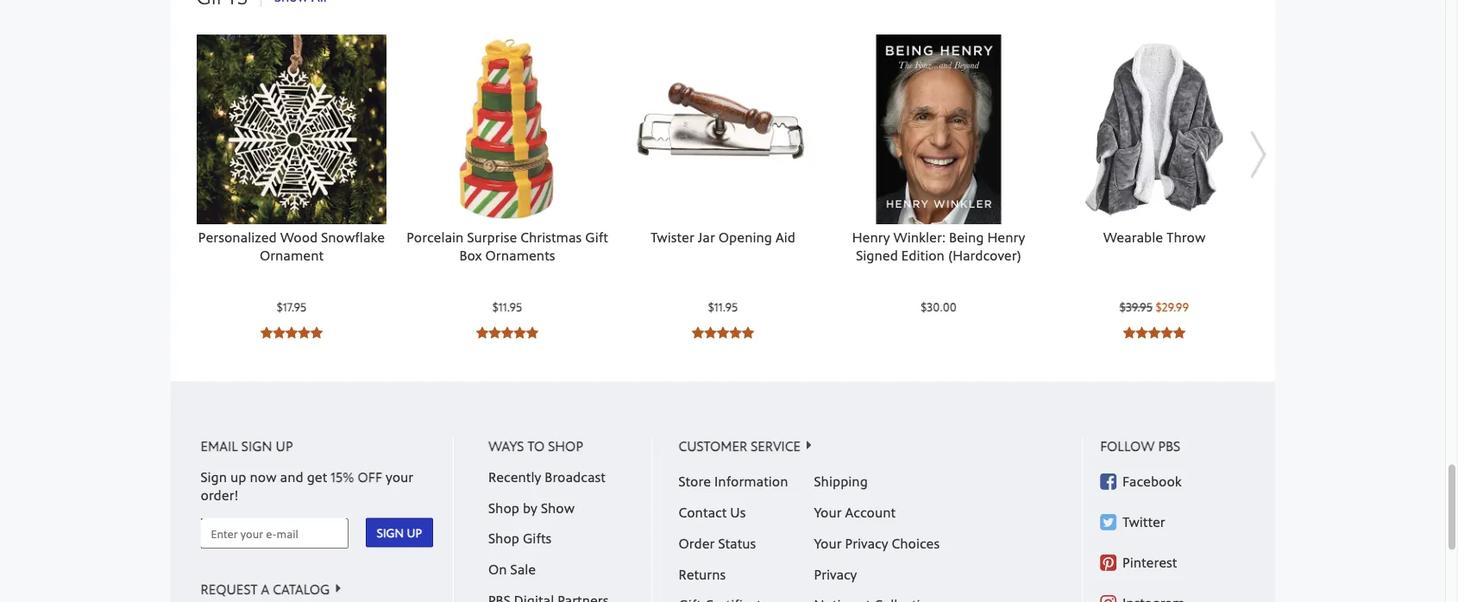 Task type: locate. For each thing, give the bounding box(es) containing it.
1 vertical spatial privacy
[[815, 567, 858, 584]]

2 henry from the left
[[988, 230, 1025, 247]]

henry
[[852, 230, 890, 247], [988, 230, 1025, 247]]

$30.00
[[921, 300, 957, 315]]

being
[[949, 230, 984, 247]]

shop by show link
[[489, 500, 575, 518]]

gift
[[585, 230, 608, 247]]

0 horizontal spatial $11.95
[[492, 300, 522, 315]]

shop
[[489, 500, 520, 517], [489, 531, 520, 548]]

1 horizontal spatial henry
[[988, 230, 1025, 247]]

2 $11.95 from the left
[[708, 300, 738, 315]]

on
[[489, 562, 507, 579]]

your down shipping link
[[815, 505, 842, 522]]

privacy down your privacy choices link
[[815, 567, 858, 584]]

sign up now and get 15% off
[[201, 469, 382, 486]]

choices
[[892, 536, 940, 553]]

1 horizontal spatial $11.95
[[708, 300, 738, 315]]

porcelain surprise christmas gift box ornaments link
[[399, 229, 615, 265]]

2 your from the top
[[815, 536, 842, 553]]

star image
[[260, 327, 273, 340], [298, 327, 310, 340], [310, 327, 323, 340], [488, 327, 501, 340], [526, 327, 538, 340], [692, 327, 704, 340], [704, 327, 717, 340], [717, 327, 729, 340], [729, 327, 742, 340], [742, 327, 754, 340], [1136, 327, 1148, 340], [1161, 327, 1173, 340], [1173, 327, 1186, 340]]

your for your privacy choices
[[815, 536, 842, 553]]

your
[[815, 505, 842, 522], [815, 536, 842, 553]]

1 vertical spatial shop
[[489, 531, 520, 548]]

ways to shop
[[489, 438, 584, 455]]

1 vertical spatial caret right image
[[805, 439, 819, 452]]

1 horizontal spatial rating is 5 out of 5 stars element
[[692, 325, 754, 344]]

2 star image from the left
[[285, 327, 298, 340]]

returns link
[[679, 566, 726, 584]]

0 vertical spatial caret right image
[[331, 0, 335, 3]]

$11.95
[[492, 300, 522, 315], [708, 300, 738, 315]]

wearable throw link
[[1047, 229, 1263, 247]]

0 vertical spatial shop
[[489, 500, 520, 517]]

twister jar opening aid image
[[628, 35, 818, 225]]

your privacy choices
[[815, 536, 940, 553]]

1 rating is 4.8 out of 5 stars element from the left
[[476, 325, 538, 344]]

to
[[528, 438, 545, 455]]

11 star image from the left
[[1136, 327, 1148, 340]]

1 rating is 5 out of 5 stars element from the left
[[260, 325, 323, 344]]

0 vertical spatial your
[[815, 505, 842, 522]]

rating is 4.8 out of 5 stars element down ornaments
[[476, 325, 538, 344]]

snowflake
[[321, 230, 385, 247]]

aid
[[776, 230, 795, 247]]

1 horizontal spatial rating is 4.8 out of 5 stars element
[[1123, 325, 1186, 344]]

EMAIL SIGN UP email field
[[201, 519, 349, 550]]

caret right image for customer service link
[[805, 439, 819, 452]]

your account link
[[815, 504, 896, 522]]

up
[[231, 469, 246, 486]]

ways
[[489, 438, 524, 455]]

twitter
[[1123, 515, 1166, 531]]

star image
[[273, 327, 285, 340], [285, 327, 298, 340], [476, 327, 488, 340], [501, 327, 513, 340], [513, 327, 526, 340], [1123, 327, 1136, 340], [1148, 327, 1161, 340]]

henry up (hardcover)
[[988, 230, 1025, 247]]

2 rating is 5 out of 5 stars element from the left
[[692, 325, 754, 344]]

2 shop from the top
[[489, 531, 520, 548]]

recently broadcast link
[[489, 469, 606, 487]]

1 shop from the top
[[489, 500, 520, 517]]

store information
[[679, 474, 789, 491]]

signed
[[856, 248, 898, 265]]

ornament
[[259, 248, 323, 265]]

get
[[307, 469, 327, 486]]

shipping link
[[815, 474, 868, 491]]

1 $11.95 from the left
[[492, 300, 522, 315]]

12 star image from the left
[[1161, 327, 1173, 340]]

shop left by
[[489, 500, 520, 517]]

3 star image from the left
[[476, 327, 488, 340]]

henry up signed
[[852, 230, 890, 247]]

15%
[[331, 469, 354, 486]]

rating is 4.8 out of 5 stars element down the $39.95 $29.99
[[1123, 325, 1186, 344]]

by
[[523, 500, 538, 517]]

1 your from the top
[[815, 505, 842, 522]]

1 vertical spatial your
[[815, 536, 842, 553]]

10 star image from the left
[[742, 327, 754, 340]]

0 horizontal spatial henry
[[852, 230, 890, 247]]

recently broadcast
[[489, 469, 606, 486]]

caret right image inside request a catalog link
[[334, 582, 348, 596]]

shipping
[[815, 474, 868, 491]]

order status
[[679, 536, 756, 553]]

9 star image from the left
[[729, 327, 742, 340]]

email sign up
[[201, 438, 293, 455]]

your up privacy link
[[815, 536, 842, 553]]

shop
[[548, 438, 584, 455]]

1 henry from the left
[[852, 230, 890, 247]]

pinterest link
[[1101, 554, 1262, 573]]

2 star image from the left
[[298, 327, 310, 340]]

13 star image from the left
[[1173, 327, 1186, 340]]

customer service link
[[679, 438, 819, 455]]

pinterest
[[1123, 555, 1178, 572]]

caret right image
[[331, 0, 335, 3], [805, 439, 819, 452], [334, 582, 348, 596]]

service
[[751, 438, 801, 455]]

0 vertical spatial privacy
[[846, 536, 889, 553]]

2 rating is 4.8 out of 5 stars element from the left
[[1123, 325, 1186, 344]]

0 horizontal spatial rating is 5 out of 5 stars element
[[260, 325, 323, 344]]

0 horizontal spatial rating is 4.8 out of 5 stars element
[[476, 325, 538, 344]]

recently
[[489, 469, 542, 486]]

contact
[[679, 505, 727, 522]]

privacy down account
[[846, 536, 889, 553]]

$39.95
[[1120, 300, 1153, 315]]

$11.95 down twister jar opening aid link
[[708, 300, 738, 315]]

rating is 5 out of 5 stars element
[[260, 325, 323, 344], [692, 325, 754, 344]]

caret right image inside customer service link
[[805, 439, 819, 452]]

request a catalog
[[201, 581, 330, 598]]

shop up on
[[489, 531, 520, 548]]

broadcast
[[545, 469, 606, 486]]

personalized wood snowflake ornament
[[198, 230, 385, 265]]

gifts
[[523, 531, 552, 548]]

6 star image from the left
[[692, 327, 704, 340]]

personalized wood snowflake ornament image
[[196, 35, 386, 225]]

rating is 4.8 out of 5 stars element
[[476, 325, 538, 344], [1123, 325, 1186, 344]]

facebook link
[[1101, 473, 1262, 492]]

$11.95 down ornaments
[[492, 300, 522, 315]]

2 vertical spatial caret right image
[[334, 582, 348, 596]]

(hardcover)
[[948, 248, 1022, 265]]

off
[[358, 469, 382, 486]]

customer
[[679, 438, 748, 455]]

twister jar opening aid
[[650, 230, 795, 247]]

7 star image from the left
[[704, 327, 717, 340]]

a
[[261, 581, 270, 598]]

5 star image from the left
[[526, 327, 538, 340]]

rating is 5 out of 5 stars element for wood
[[260, 325, 323, 344]]

status
[[719, 536, 756, 553]]

None submit
[[366, 519, 433, 548]]

5 star image from the left
[[513, 327, 526, 340]]

twister jar opening aid link
[[615, 229, 831, 247]]

$17.95
[[276, 300, 306, 315]]

porcelain
[[406, 230, 463, 247]]



Task type: describe. For each thing, give the bounding box(es) containing it.
edition
[[901, 248, 945, 265]]

twitter square image
[[1101, 514, 1117, 533]]

surprise
[[467, 230, 517, 247]]

now
[[250, 469, 277, 486]]

your account
[[815, 505, 896, 522]]

ornaments
[[485, 248, 555, 265]]

1 star image from the left
[[260, 327, 273, 340]]

facebook
[[1123, 474, 1182, 491]]

personalized wood snowflake ornament link
[[183, 229, 399, 265]]

your for your account
[[815, 505, 842, 522]]

request
[[201, 581, 258, 598]]

follow pbs
[[1101, 438, 1181, 455]]

4 star image from the left
[[488, 327, 501, 340]]

account
[[846, 505, 896, 522]]

twitter link
[[1101, 514, 1262, 533]]

wood
[[280, 230, 317, 247]]

information
[[715, 474, 789, 491]]

sign
[[201, 469, 227, 486]]

show
[[541, 500, 575, 517]]

request a catalog link
[[201, 581, 348, 598]]

up
[[276, 438, 293, 455]]

throw
[[1167, 230, 1206, 247]]

and
[[280, 469, 304, 486]]

customer service
[[679, 438, 805, 455]]

on sale
[[489, 562, 536, 579]]

order!
[[201, 488, 239, 505]]

sale
[[511, 562, 536, 579]]

winkler:
[[893, 230, 946, 247]]

order
[[679, 536, 715, 553]]

henry winkler: being henry signed edition (hardcover)
[[852, 230, 1025, 265]]

shop by show
[[489, 500, 575, 517]]

porcelain surprise christmas gift box ornaments
[[406, 230, 608, 265]]

store
[[679, 474, 711, 491]]

henry winkler: being henry signed edition (hardcover) image
[[844, 35, 1034, 225]]

catalog
[[273, 581, 330, 598]]

jar
[[698, 230, 715, 247]]

wearable
[[1103, 230, 1163, 247]]

pinterest square image
[[1101, 554, 1117, 573]]

us
[[731, 505, 746, 522]]

store information link
[[679, 474, 789, 491]]

opening
[[719, 230, 772, 247]]

your
[[386, 469, 414, 486]]

$39.95 $29.99
[[1120, 300, 1189, 315]]

facebook square image
[[1101, 473, 1117, 492]]

follow
[[1101, 438, 1155, 455]]

$11.95 for jar
[[708, 300, 738, 315]]

pbs
[[1159, 438, 1181, 455]]

henry winkler: being henry signed edition (hardcover) link
[[831, 229, 1047, 265]]

rating is 5 out of 5 stars element for jar
[[692, 325, 754, 344]]

instagram image
[[1101, 595, 1117, 603]]

contact us
[[679, 505, 746, 522]]

sign
[[242, 438, 272, 455]]

returns
[[679, 567, 726, 584]]

email
[[201, 438, 238, 455]]

1 star image from the left
[[273, 327, 285, 340]]

box
[[459, 248, 482, 265]]

caret right image for request a catalog link
[[334, 582, 348, 596]]

shop gifts
[[489, 531, 552, 548]]

twister
[[650, 230, 694, 247]]

privacy link
[[815, 566, 858, 584]]

7 star image from the left
[[1148, 327, 1161, 340]]

order status link
[[679, 535, 756, 553]]

contact us link
[[679, 504, 746, 522]]

porcelain surprise christmas gift box ornaments image
[[412, 35, 602, 225]]

wearable throw
[[1103, 230, 1206, 247]]

rating is 4.8 out of 5 stars element for surprise
[[476, 325, 538, 344]]

your order!
[[201, 469, 414, 505]]

$29.99
[[1156, 300, 1189, 315]]

on sale link
[[489, 561, 536, 579]]

shop gifts link
[[489, 531, 552, 549]]

rating is 4.8 out of 5 stars element for throw
[[1123, 325, 1186, 344]]

4 star image from the left
[[501, 327, 513, 340]]

shop for shop gifts
[[489, 531, 520, 548]]

6 star image from the left
[[1123, 327, 1136, 340]]

8 star image from the left
[[717, 327, 729, 340]]

shop for shop by show
[[489, 500, 520, 517]]

your privacy choices link
[[815, 535, 940, 553]]

christmas
[[520, 230, 582, 247]]

$11.95 for surprise
[[492, 300, 522, 315]]

slide carousel right image
[[1251, 132, 1267, 179]]

3 star image from the left
[[310, 327, 323, 340]]

wearable throw image
[[1060, 35, 1250, 225]]



Task type: vqa. For each thing, say whether or not it's contained in the screenshot.
MYSTERIES link
no



